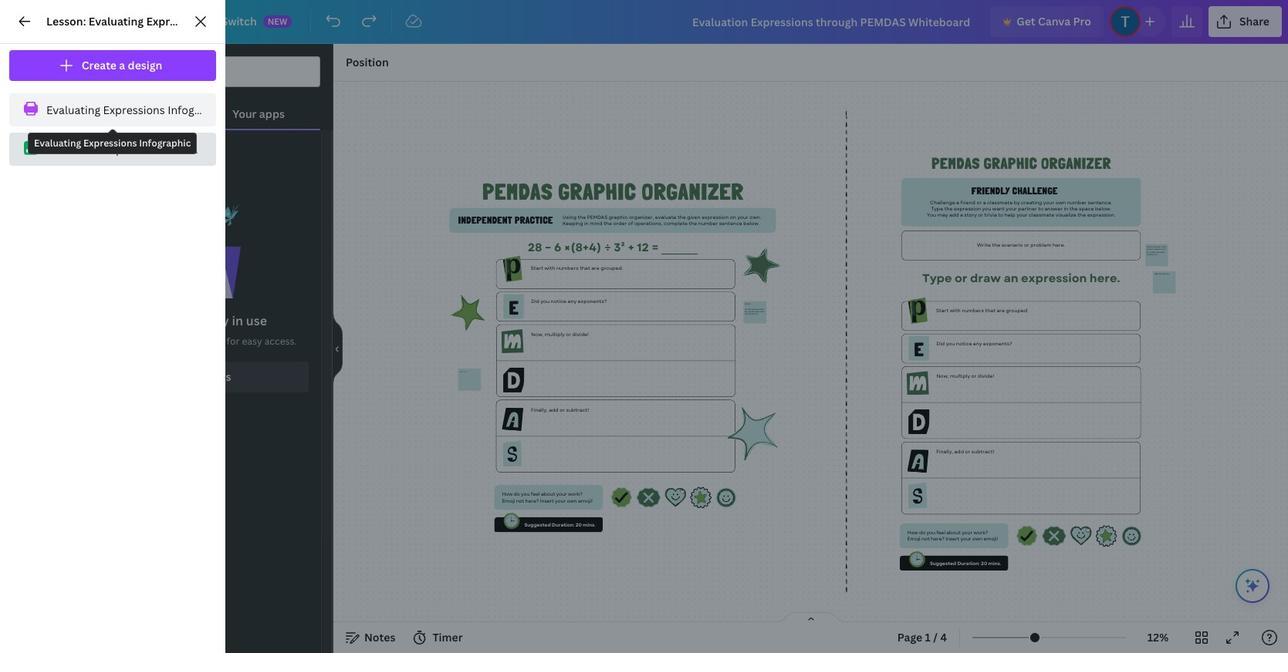 Task type: vqa. For each thing, say whether or not it's contained in the screenshot.


Task type: describe. For each thing, give the bounding box(es) containing it.
pemdas right switch
[[258, 14, 303, 29]]

story
[[964, 212, 977, 219]]

discover button
[[80, 87, 197, 129]]

appear
[[171, 335, 202, 348]]

1 horizontal spatial numbers
[[961, 307, 984, 314]]

1 vertical spatial are
[[996, 307, 1005, 314]]

creating
[[1021, 199, 1042, 206]]

notes button
[[340, 626, 402, 651]]

answer
[[1044, 206, 1062, 212]]

1 horizontal spatial multiply
[[950, 373, 970, 380]]

graphic
[[608, 214, 627, 221]]

expressions inside button
[[104, 142, 166, 156]]

=
[[651, 239, 658, 256]]

0 vertical spatial notice
[[550, 299, 566, 305]]

pro
[[1073, 14, 1091, 29]]

2 horizontal spatial expression
[[1021, 270, 1087, 287]]

1 horizontal spatial now, multiply or divide!
[[936, 373, 994, 380]]

here.
[[1089, 270, 1120, 287]]

0 vertical spatial are
[[591, 265, 599, 272]]

1 vertical spatial emoji
[[907, 536, 920, 543]]

1 vertical spatial start with numbers that are grouped.
[[936, 307, 1028, 314]]

0 horizontal spatial duration:
[[551, 522, 574, 529]]

1 horizontal spatial organizer
[[1041, 155, 1111, 173]]

independent
[[458, 215, 512, 226]]

using
[[562, 214, 576, 221]]

home
[[62, 14, 93, 29]]

0 vertical spatial e
[[509, 296, 519, 319]]

0 vertical spatial grouped.
[[600, 265, 623, 272]]

the right using in the top left of the page
[[577, 214, 586, 221]]

1
[[925, 631, 931, 645]]

own.
[[749, 214, 761, 221]]

1 vertical spatial infographic
[[139, 137, 191, 150]]

1 horizontal spatial own
[[972, 536, 982, 543]]

timer button
[[408, 626, 469, 651]]

a left story
[[960, 212, 963, 219]]

apps for discover
[[206, 370, 231, 384]]

order
[[613, 220, 626, 227]]

here
[[204, 335, 224, 348]]

templates
[[8, 76, 47, 86]]

canva
[[1038, 14, 1071, 29]]

elements
[[10, 131, 45, 142]]

evaluation expressions through pemdas whiteboard
[[46, 142, 321, 156]]

+
[[627, 239, 634, 256]]

the right mind
[[603, 220, 612, 227]]

list containing evaluating expressions infographic
[[9, 93, 321, 172]]

1 vertical spatial start
[[936, 307, 948, 314]]

you
[[927, 212, 936, 219]]

0 vertical spatial finally,
[[531, 407, 547, 414]]

canva assistant image
[[1243, 577, 1262, 596]]

help
[[1004, 212, 1015, 219]]

1 vertical spatial suggested
[[930, 561, 956, 568]]

pemdas up 'independent practice'
[[482, 178, 553, 205]]

home link
[[49, 6, 106, 37]]

1 vertical spatial with
[[950, 307, 960, 314]]

friendly challenge
[[971, 185, 1058, 197]]

÷
[[604, 239, 611, 256]]

28
[[527, 239, 542, 256]]

1 vertical spatial type
[[922, 270, 952, 287]]

sentence
[[719, 220, 742, 227]]

1 horizontal spatial did
[[936, 340, 944, 347]]

access.
[[264, 335, 297, 348]]

0 horizontal spatial any
[[567, 299, 576, 305]]

1 horizontal spatial now,
[[936, 373, 949, 380]]

create a design
[[82, 58, 162, 73]]

1 vertical spatial not
[[921, 536, 929, 543]]

templates button
[[0, 44, 56, 100]]

expression inside challenge a friend or a classmate by creating your own number sentence. type the expression you want your partner to answer in the space below. you may add a story or trivia to help your classmate visualize the expression.
[[954, 206, 981, 212]]

given
[[687, 214, 700, 221]]

1 vertical spatial how
[[907, 530, 918, 537]]

practice
[[514, 215, 553, 226]]

lesson: evaluating expressions through pemdas
[[46, 14, 303, 29]]

type or draw an expression here.
[[922, 270, 1120, 287]]

evaluation expressions through pemdas whiteboard button
[[9, 133, 321, 166]]

0 vertical spatial graphic
[[984, 155, 1037, 173]]

a inside dropdown button
[[119, 58, 125, 73]]

the left space
[[1069, 206, 1078, 212]]

1 vertical spatial e
[[914, 338, 924, 361]]

1 vertical spatial evaluating expressions infographic
[[34, 137, 191, 150]]

1 vertical spatial add
[[549, 407, 558, 414]]

1 vertical spatial about
[[946, 530, 960, 537]]

2 vertical spatial evaluating
[[34, 137, 81, 150]]

the right complete
[[688, 220, 697, 227]]

page
[[897, 631, 923, 645]]

empty folder image displayed when there are no installed apps image
[[148, 205, 240, 299]]

Design title text field
[[680, 6, 984, 37]]

evaluating expressions infographic link
[[9, 93, 227, 127]]

page 1 / 4 button
[[891, 626, 953, 651]]

0 vertical spatial evaluating expressions infographic
[[46, 102, 227, 117]]

create a design button
[[9, 50, 216, 81]]

friend
[[960, 199, 975, 206]]

0 horizontal spatial not
[[516, 498, 524, 505]]

draw
[[970, 270, 1001, 287]]

0 horizontal spatial do
[[513, 491, 520, 498]]

0 horizontal spatial here?
[[525, 498, 539, 505]]

of
[[628, 220, 633, 227]]

complete
[[663, 220, 687, 227]]

0 vertical spatial how
[[502, 491, 512, 498]]

in inside challenge a friend or a classmate by creating your own number sentence. type the expression you want your partner to answer in the space below. you may add a story or trivia to help your classmate visualize the expression.
[[1064, 206, 1068, 212]]

1 horizontal spatial to
[[1038, 206, 1043, 212]]

0 horizontal spatial that
[[579, 265, 590, 272]]

1 vertical spatial suggested duration: 20 mins.
[[930, 561, 1001, 568]]

visualize
[[1055, 212, 1076, 219]]

0 vertical spatial challenge
[[1012, 185, 1058, 197]]

3²
[[614, 239, 625, 256]]

an
[[1003, 270, 1018, 287]]

1 horizontal spatial did you notice any exponents?
[[936, 340, 1012, 347]]

0 vertical spatial feel
[[530, 491, 540, 498]]

notes
[[364, 631, 396, 645]]

expression inside using the pemdas graphic organizer, evaluate the given expression on your own. keeping in mind the order of operations, complete the number sentence below.
[[701, 214, 728, 221]]

0 horizontal spatial graphic
[[558, 178, 636, 205]]

pemdas up friend at the right of page
[[931, 155, 980, 173]]

0 vertical spatial finally, add or subtract!
[[531, 407, 589, 414]]

the right visualize
[[1077, 212, 1086, 219]]

0 vertical spatial how do you feel about your work? emoji not here? insert your own emoji!
[[502, 491, 592, 505]]

your apps
[[233, 107, 285, 121]]

1 vertical spatial do
[[919, 530, 925, 537]]

mind
[[589, 220, 602, 227]]

below. inside challenge a friend or a classmate by creating your own number sentence. type the expression you want your partner to answer in the space below. you may add a story or trivia to help your classmate visualize the expression.
[[1095, 206, 1111, 212]]

2 vertical spatial add
[[954, 449, 964, 456]]

get canva pro button
[[990, 6, 1104, 37]]

challenge a friend or a classmate by creating your own number sentence. type the expression you want your partner to answer in the space below. you may add a story or trivia to help your classmate visualize the expression.
[[927, 199, 1115, 219]]

pemdas inside using the pemdas graphic organizer, evaluate the given expression on your own. keeping in mind the order of operations, complete the number sentence below.
[[587, 214, 607, 221]]

1 vertical spatial feel
[[936, 530, 945, 537]]

1 horizontal spatial any
[[973, 340, 982, 347]]

0 vertical spatial suggested duration: 20 mins.
[[524, 522, 595, 529]]

evaluating inside list
[[46, 102, 100, 117]]

0 horizontal spatial work?
[[568, 491, 582, 498]]

0 horizontal spatial subtract!
[[566, 407, 589, 414]]

0 horizontal spatial divide!
[[572, 331, 589, 338]]

discover for discover apps
[[157, 370, 203, 384]]

0 horizontal spatial exponents?
[[577, 299, 607, 305]]

0 vertical spatial use
[[246, 313, 267, 330]]

0 horizontal spatial classmate
[[987, 199, 1012, 206]]

0 vertical spatial mins.
[[582, 522, 595, 529]]

1 vertical spatial how do you feel about your work? emoji not here? insert your own emoji!
[[907, 530, 998, 543]]

want
[[992, 206, 1004, 212]]

0 horizontal spatial insert
[[540, 498, 554, 505]]

0 vertical spatial evaluating
[[89, 14, 144, 29]]

in inside no apps currently in use apps you use will appear here for easy access.
[[232, 313, 243, 330]]

get
[[1017, 14, 1036, 29]]

0 vertical spatial did you notice any exponents?
[[531, 299, 607, 305]]

1 horizontal spatial finally,
[[936, 449, 953, 456]]

below. inside using the pemdas graphic organizer, evaluate the given expression on your own. keeping in mind the order of operations, complete the number sentence below.
[[743, 220, 759, 227]]

1 horizontal spatial here?
[[931, 536, 944, 543]]

0 horizontal spatial now,
[[531, 331, 543, 338]]

1 vertical spatial notice
[[956, 340, 972, 347]]

page 1 / 4
[[897, 631, 947, 645]]

×(8+4)
[[564, 239, 601, 256]]

12
[[637, 239, 649, 256]]

0 horizontal spatial organizer
[[642, 178, 744, 205]]

0 vertical spatial emoji
[[502, 498, 515, 505]]

6
[[554, 239, 561, 256]]

new
[[268, 15, 287, 27]]

1 horizontal spatial 20
[[981, 561, 987, 568]]

trivia
[[984, 212, 997, 219]]

0 horizontal spatial to
[[998, 212, 1003, 219]]

1 horizontal spatial duration:
[[957, 561, 980, 568]]

1 vertical spatial mins.
[[988, 561, 1001, 568]]

1 vertical spatial classmate
[[1029, 212, 1054, 219]]

by
[[1014, 199, 1020, 206]]

−
[[544, 239, 551, 256]]

0 vertical spatial start with numbers that are grouped.
[[531, 265, 623, 272]]

organizer,
[[629, 214, 654, 221]]

whiteboard
[[260, 142, 321, 156]]

4
[[940, 631, 947, 645]]

you inside challenge a friend or a classmate by creating your own number sentence. type the expression you want your partner to answer in the space below. you may add a story or trivia to help your classmate visualize the expression.
[[982, 206, 991, 212]]

0 horizontal spatial about
[[541, 491, 555, 498]]

0 horizontal spatial 20
[[575, 522, 581, 529]]

1 vertical spatial exponents?
[[983, 340, 1012, 347]]



Task type: locate. For each thing, give the bounding box(es) containing it.
0 vertical spatial start
[[531, 265, 543, 272]]

0 horizontal spatial how
[[502, 491, 512, 498]]

discover for discover
[[115, 107, 161, 121]]

1 horizontal spatial subtract!
[[971, 449, 994, 456]]

expressions down evaluating expressions infographic link
[[83, 137, 137, 150]]

1 vertical spatial duration:
[[957, 561, 980, 568]]

magic switch
[[188, 14, 257, 29]]

1 horizontal spatial that
[[985, 307, 995, 314]]

0 horizontal spatial are
[[591, 265, 599, 272]]

use left will
[[135, 335, 151, 348]]

1 horizontal spatial emoji
[[907, 536, 920, 543]]

you inside no apps currently in use apps you use will appear here for easy access.
[[116, 335, 133, 348]]

evaluating expressions infographic down evaluating expressions infographic link
[[34, 137, 191, 150]]

exponents? down 28 − 6 ×(8+4) ÷ 3² + 12 =
[[577, 299, 607, 305]]

space
[[1079, 206, 1094, 212]]

with down − on the top left
[[544, 265, 555, 272]]

a down the 'friendly'
[[983, 199, 986, 206]]

0 vertical spatial infographic
[[168, 102, 227, 117]]

notice down 6
[[550, 299, 566, 305]]

apps inside no apps currently in use apps you use will appear here for easy access.
[[141, 313, 170, 330]]

0 vertical spatial emoji!
[[578, 498, 592, 505]]

here?
[[525, 498, 539, 505], [931, 536, 944, 543]]

number up visualize
[[1067, 199, 1086, 206]]

1 vertical spatial that
[[985, 307, 995, 314]]

20
[[575, 522, 581, 529], [981, 561, 987, 568]]

sentence.
[[1088, 199, 1112, 206]]

1 horizontal spatial insert
[[945, 536, 959, 543]]

evaluating up "evaluation"
[[46, 102, 100, 117]]

that down the draw
[[985, 307, 995, 314]]

0 horizontal spatial expression
[[701, 214, 728, 221]]

1 horizontal spatial work?
[[973, 530, 988, 537]]

discover apps
[[157, 370, 231, 384]]

1 horizontal spatial notice
[[956, 340, 972, 347]]

1 vertical spatial own
[[566, 498, 577, 505]]

0 horizontal spatial feel
[[530, 491, 540, 498]]

main menu bar
[[0, 0, 1288, 44]]

classmate down the 'friendly'
[[987, 199, 1012, 206]]

1 horizontal spatial how do you feel about your work? emoji not here? insert your own emoji!
[[907, 530, 998, 543]]

to left answer
[[1038, 206, 1043, 212]]

1 horizontal spatial use
[[246, 313, 267, 330]]

discover up 'evaluation expressions through pemdas whiteboard' button
[[115, 107, 161, 121]]

challenge up creating
[[1012, 185, 1058, 197]]

through
[[168, 142, 210, 156]]

on
[[730, 214, 736, 221]]

0 vertical spatial expression
[[954, 206, 981, 212]]

apps for your
[[259, 107, 285, 121]]

pemdas inside button
[[212, 142, 258, 156]]

number left sentence
[[698, 220, 718, 227]]

get canva pro
[[1017, 14, 1091, 29]]

apps right the your
[[259, 107, 285, 121]]

2 horizontal spatial in
[[1064, 206, 1068, 212]]

exponents? down the draw
[[983, 340, 1012, 347]]

to left the help
[[998, 212, 1003, 219]]

your apps button
[[197, 87, 320, 129]]

discover inside discover button
[[115, 107, 161, 121]]

0 vertical spatial number
[[1067, 199, 1086, 206]]

will
[[153, 335, 168, 348]]

expression
[[954, 206, 981, 212], [701, 214, 728, 221], [1021, 270, 1087, 287]]

independent practice
[[458, 215, 553, 226]]

emoji
[[502, 498, 515, 505], [907, 536, 920, 543]]

0 horizontal spatial with
[[544, 265, 555, 272]]

magic
[[188, 14, 219, 29]]

any down ×(8+4)
[[567, 299, 576, 305]]

1 vertical spatial subtract!
[[971, 449, 994, 456]]

type inside challenge a friend or a classmate by creating your own number sentence. type the expression you want your partner to answer in the space below. you may add a story or trivia to help your classmate visualize the expression.
[[931, 206, 943, 212]]

0 vertical spatial divide!
[[572, 331, 589, 338]]

grouped. down "type or draw an expression here."
[[1006, 307, 1028, 314]]

graphic up friendly challenge on the top right of page
[[984, 155, 1037, 173]]

2 horizontal spatial apps
[[259, 107, 285, 121]]

your
[[1043, 199, 1054, 206], [1006, 206, 1017, 212], [1016, 212, 1027, 219], [737, 214, 748, 221], [556, 491, 567, 498], [555, 498, 565, 505], [961, 530, 972, 537], [960, 536, 971, 543]]

create
[[82, 58, 117, 73]]

organizer up sentence.
[[1041, 155, 1111, 173]]

that
[[579, 265, 590, 272], [985, 307, 995, 314]]

organizer up given
[[642, 178, 744, 205]]

pemdas down the your
[[212, 142, 258, 156]]

pemdas graphic organizer
[[931, 155, 1111, 173], [482, 178, 744, 205]]

number inside challenge a friend or a classmate by creating your own number sentence. type the expression you want your partner to answer in the space below. you may add a story or trivia to help your classmate visualize the expression.
[[1067, 199, 1086, 206]]

0 vertical spatial did
[[531, 299, 539, 305]]

start with numbers that are grouped. down ×(8+4)
[[531, 265, 623, 272]]

suggested duration: 20 mins.
[[524, 522, 595, 529], [930, 561, 1001, 568]]

0 vertical spatial type
[[931, 206, 943, 212]]

challenge up may on the right
[[930, 199, 955, 206]]

expression left on
[[701, 214, 728, 221]]

for
[[227, 335, 240, 348]]

in left mind
[[584, 220, 588, 227]]

with down "type or draw an expression here."
[[950, 307, 960, 314]]

add inside challenge a friend or a classmate by creating your own number sentence. type the expression you want your partner to answer in the space below. you may add a story or trivia to help your classmate visualize the expression.
[[949, 212, 959, 219]]

challenge
[[1012, 185, 1058, 197], [930, 199, 955, 206]]

discover apps button
[[80, 362, 309, 393]]

elements button
[[0, 100, 56, 155]]

0 vertical spatial pemdas graphic organizer
[[931, 155, 1111, 173]]

below. right on
[[743, 220, 759, 227]]

now, multiply or divide!
[[531, 331, 589, 338], [936, 373, 994, 380]]

numbers down the draw
[[961, 307, 984, 314]]

did you notice any exponents? down the draw
[[936, 340, 1012, 347]]

use up easy
[[246, 313, 267, 330]]

2 horizontal spatial own
[[1055, 199, 1066, 206]]

grouped. down ÷
[[600, 265, 623, 272]]

1 vertical spatial pemdas graphic organizer
[[482, 178, 744, 205]]

0 horizontal spatial did you notice any exponents?
[[531, 299, 607, 305]]

numbers down 6
[[556, 265, 578, 272]]

you
[[982, 206, 991, 212], [540, 299, 549, 305], [116, 335, 133, 348], [946, 340, 955, 347], [521, 491, 529, 498], [926, 530, 935, 537]]

0 horizontal spatial below.
[[743, 220, 759, 227]]

evaluation
[[46, 142, 101, 156]]

1 horizontal spatial pemdas graphic organizer
[[931, 155, 1111, 173]]

0 vertical spatial not
[[516, 498, 524, 505]]

1 horizontal spatial e
[[914, 338, 924, 361]]

exponents?
[[577, 299, 607, 305], [983, 340, 1012, 347]]

any down the draw
[[973, 340, 982, 347]]

1 horizontal spatial emoji!
[[983, 536, 998, 543]]

evaluating expressions infographic
[[46, 102, 227, 117], [34, 137, 191, 150]]

2 vertical spatial in
[[232, 313, 243, 330]]

list
[[9, 93, 321, 172]]

1 vertical spatial insert
[[945, 536, 959, 543]]

below.
[[1095, 206, 1111, 212], [743, 220, 759, 227]]

0 horizontal spatial how do you feel about your work? emoji not here? insert your own emoji!
[[502, 491, 592, 505]]

evaluating expressions infographic down design
[[46, 102, 227, 117]]

pemdas graphic organizer up graphic
[[482, 178, 744, 205]]

own
[[1055, 199, 1066, 206], [566, 498, 577, 505], [972, 536, 982, 543]]

1 vertical spatial now,
[[936, 373, 949, 380]]

0 vertical spatial numbers
[[556, 265, 578, 272]]

how
[[502, 491, 512, 498], [907, 530, 918, 537]]

the left given
[[677, 214, 686, 221]]

hide image
[[333, 312, 343, 386]]

/
[[933, 631, 938, 645]]

expressions down design
[[103, 102, 165, 117]]

0 horizontal spatial now, multiply or divide!
[[531, 331, 589, 338]]

no apps currently in use apps you use will appear here for easy access.
[[91, 313, 297, 348]]

start with numbers that are grouped. down the draw
[[936, 307, 1028, 314]]

type left friend at the right of page
[[931, 206, 943, 212]]

0 vertical spatial with
[[544, 265, 555, 272]]

to
[[1038, 206, 1043, 212], [998, 212, 1003, 219]]

evaluating up the 'create a design'
[[89, 14, 144, 29]]

that down ×(8+4)
[[579, 265, 590, 272]]

1 vertical spatial finally,
[[936, 449, 953, 456]]

0 vertical spatial that
[[579, 265, 590, 272]]

notice down the draw
[[956, 340, 972, 347]]

did you notice any exponents? down 6
[[531, 299, 607, 305]]

28 − 6 ×(8+4) ÷ 3² + 12 =
[[527, 239, 658, 256]]

discover down appear
[[157, 370, 203, 384]]

1 vertical spatial graphic
[[558, 178, 636, 205]]

pemdas left graphic
[[587, 214, 607, 221]]

pemdas graphic organizer up friendly challenge on the top right of page
[[931, 155, 1111, 173]]

mins.
[[582, 522, 595, 529], [988, 561, 1001, 568]]

evaluating down templates
[[34, 137, 81, 150]]

are down 28 − 6 ×(8+4) ÷ 3² + 12 =
[[591, 265, 599, 272]]

Search Canva apps search field
[[110, 57, 289, 86]]

own inside challenge a friend or a classmate by creating your own number sentence. type the expression you want your partner to answer in the space below. you may add a story or trivia to help your classmate visualize the expression.
[[1055, 199, 1066, 206]]

expression left trivia
[[954, 206, 981, 212]]

1 vertical spatial grouped.
[[1006, 307, 1028, 314]]

infographic down discover button
[[139, 137, 191, 150]]

a left friend at the right of page
[[956, 199, 959, 206]]

apps for no
[[141, 313, 170, 330]]

in
[[1064, 206, 1068, 212], [584, 220, 588, 227], [232, 313, 243, 330]]

1 horizontal spatial below.
[[1095, 206, 1111, 212]]

the right you
[[944, 206, 952, 212]]

apps up will
[[141, 313, 170, 330]]

1 vertical spatial use
[[135, 335, 151, 348]]

are down an
[[996, 307, 1005, 314]]

through
[[211, 14, 255, 29]]

the
[[944, 206, 952, 212], [1069, 206, 1078, 212], [1077, 212, 1086, 219], [577, 214, 586, 221], [677, 214, 686, 221], [603, 220, 612, 227], [688, 220, 697, 227]]

finally, add or subtract!
[[531, 407, 589, 414], [936, 449, 994, 456]]

suggested
[[524, 522, 550, 529], [930, 561, 956, 568]]

discover inside discover apps button
[[157, 370, 203, 384]]

1 vertical spatial finally, add or subtract!
[[936, 449, 994, 456]]

in right answer
[[1064, 206, 1068, 212]]

easy
[[242, 335, 262, 348]]

switch
[[221, 14, 257, 29]]

1 horizontal spatial feel
[[936, 530, 945, 537]]

did
[[531, 299, 539, 305], [936, 340, 944, 347]]

a left design
[[119, 58, 125, 73]]

apps down here
[[206, 370, 231, 384]]

0 vertical spatial own
[[1055, 199, 1066, 206]]

may
[[937, 212, 948, 219]]

graphic up mind
[[558, 178, 636, 205]]

0 vertical spatial now,
[[531, 331, 543, 338]]

or
[[976, 199, 982, 206], [978, 212, 983, 219], [954, 270, 967, 287], [566, 331, 571, 338], [971, 373, 976, 380], [559, 407, 565, 414], [965, 449, 970, 456]]

show pages image
[[774, 612, 848, 624]]

discover
[[115, 107, 161, 121], [157, 370, 203, 384]]

work?
[[568, 491, 582, 498], [973, 530, 988, 537]]

a
[[119, 58, 125, 73], [956, 199, 959, 206], [983, 199, 986, 206], [960, 212, 963, 219]]

1 vertical spatial number
[[698, 220, 718, 227]]

0 horizontal spatial own
[[566, 498, 577, 505]]

1 vertical spatial did
[[936, 340, 944, 347]]

0 horizontal spatial finally, add or subtract!
[[531, 407, 589, 414]]

grouped.
[[600, 265, 623, 272], [1006, 307, 1028, 314]]

in inside using the pemdas graphic organizer, evaluate the given expression on your own. keeping in mind the order of operations, complete the number sentence below.
[[584, 220, 588, 227]]

expressions down discover button
[[104, 142, 166, 156]]

apps
[[91, 335, 114, 348]]

evaluate
[[655, 214, 676, 221]]

feel
[[530, 491, 540, 498], [936, 530, 945, 537]]

subtract!
[[566, 407, 589, 414], [971, 449, 994, 456]]

1 vertical spatial divide!
[[977, 373, 994, 380]]

0 vertical spatial suggested
[[524, 522, 550, 529]]

1 horizontal spatial in
[[584, 220, 588, 227]]

0 vertical spatial duration:
[[551, 522, 574, 529]]

timer
[[433, 631, 463, 645]]

0 vertical spatial multiply
[[544, 331, 564, 338]]

currently
[[173, 313, 229, 330]]

0 horizontal spatial e
[[509, 296, 519, 319]]

1 vertical spatial challenge
[[930, 199, 955, 206]]

in up for
[[232, 313, 243, 330]]

side panel tab list
[[0, 44, 56, 557]]

0 horizontal spatial start with numbers that are grouped.
[[531, 265, 623, 272]]

classmate down creating
[[1029, 212, 1054, 219]]

friendly
[[971, 185, 1010, 197]]

no
[[121, 313, 138, 330]]

design
[[128, 58, 162, 73]]

not
[[516, 498, 524, 505], [921, 536, 929, 543]]

1 horizontal spatial finally, add or subtract!
[[936, 449, 994, 456]]

0 horizontal spatial use
[[135, 335, 151, 348]]

graphic
[[984, 155, 1037, 173], [558, 178, 636, 205]]

1 horizontal spatial do
[[919, 530, 925, 537]]

0 horizontal spatial suggested
[[524, 522, 550, 529]]

lesson:
[[46, 14, 86, 29]]

0 vertical spatial now, multiply or divide!
[[531, 331, 589, 338]]

finally,
[[531, 407, 547, 414], [936, 449, 953, 456]]

using the pemdas graphic organizer, evaluate the given expression on your own. keeping in mind the order of operations, complete the number sentence below.
[[562, 214, 761, 227]]

infographic down 'search canva apps' search box
[[168, 102, 227, 117]]

1 horizontal spatial grouped.
[[1006, 307, 1028, 314]]

challenge inside challenge a friend or a classmate by creating your own number sentence. type the expression you want your partner to answer in the space below. you may add a story or trivia to help your classmate visualize the expression.
[[930, 199, 955, 206]]

keeping
[[562, 220, 583, 227]]

1 horizontal spatial suggested duration: 20 mins.
[[930, 561, 1001, 568]]

operations,
[[634, 220, 662, 227]]

1 vertical spatial below.
[[743, 220, 759, 227]]

0 horizontal spatial suggested duration: 20 mins.
[[524, 522, 595, 529]]

your inside using the pemdas graphic organizer, evaluate the given expression on your own. keeping in mind the order of operations, complete the number sentence below.
[[737, 214, 748, 221]]

below. right space
[[1095, 206, 1111, 212]]

expression right an
[[1021, 270, 1087, 287]]

how do you feel about your work? emoji not here? insert your own emoji!
[[502, 491, 592, 505], [907, 530, 998, 543]]

your
[[233, 107, 257, 121]]

1 vertical spatial emoji!
[[983, 536, 998, 543]]

type left the draw
[[922, 270, 952, 287]]

0 vertical spatial insert
[[540, 498, 554, 505]]

number inside using the pemdas graphic organizer, evaluate the given expression on your own. keeping in mind the order of operations, complete the number sentence below.
[[698, 220, 718, 227]]

expressions up design
[[146, 14, 209, 29]]



